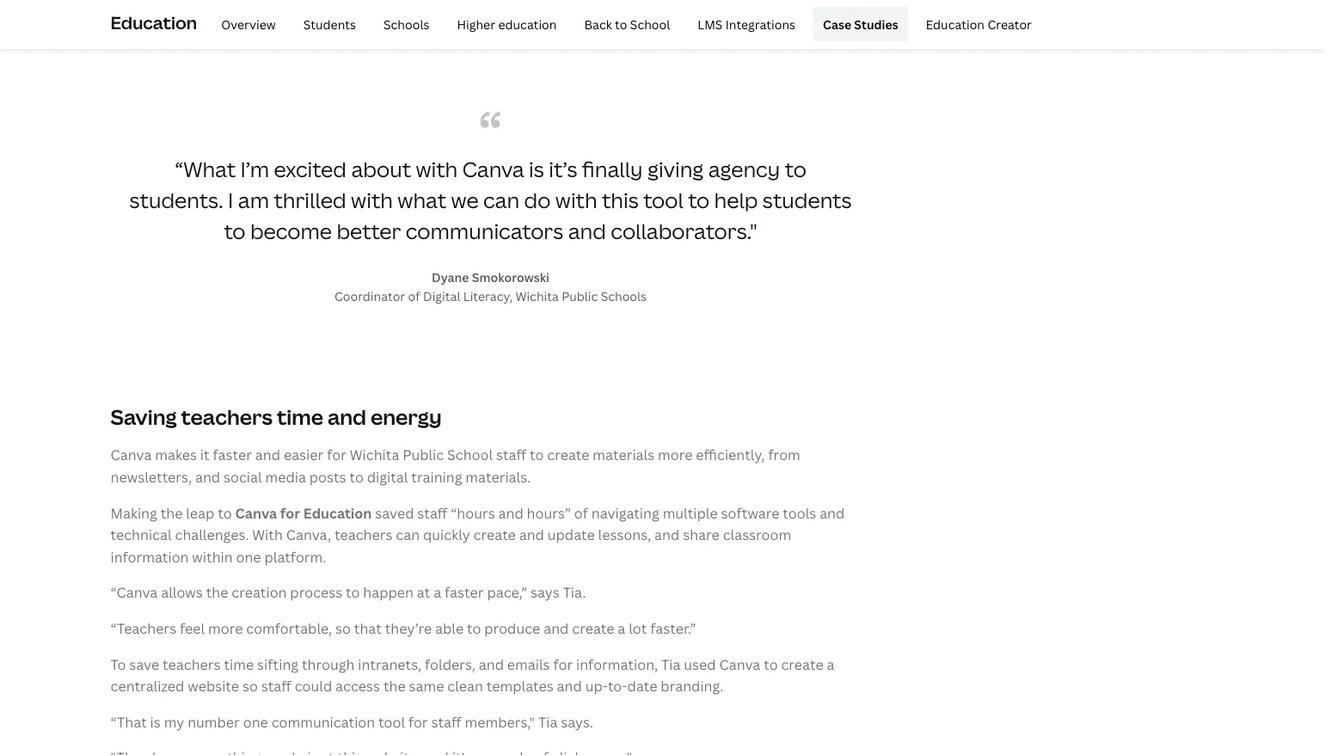 Task type: vqa. For each thing, say whether or not it's contained in the screenshot.
"Topic" image
no



Task type: locate. For each thing, give the bounding box(es) containing it.
0 horizontal spatial more
[[208, 619, 243, 637]]

create inside canva makes it faster and easier for wichita public school staff to create materials more efficiently, from newsletters, and social media posts to digital training materials.
[[547, 446, 590, 464]]

within
[[192, 547, 233, 566]]

social
[[224, 468, 262, 486]]

1 horizontal spatial more
[[658, 446, 693, 464]]

1 vertical spatial so
[[242, 677, 258, 695]]

0 horizontal spatial education
[[111, 10, 197, 34]]

the down intranets, on the left
[[383, 677, 406, 695]]

integrations
[[726, 16, 796, 32]]

for up posts
[[327, 446, 346, 464]]

1 vertical spatial a
[[618, 619, 625, 637]]

templates
[[487, 677, 554, 695]]

quotation mark image
[[480, 111, 501, 128]]

create
[[547, 446, 590, 464], [473, 525, 516, 544], [572, 619, 614, 637], [781, 655, 824, 673]]

branding.
[[661, 677, 724, 695]]

1 vertical spatial time
[[224, 655, 254, 673]]

time up easier
[[277, 402, 323, 430]]

at
[[417, 583, 430, 602]]

able
[[435, 619, 464, 637]]

process
[[290, 583, 342, 602]]

can up communicators
[[483, 186, 520, 214]]

giving
[[648, 155, 704, 183]]

for inside canva makes it faster and easier for wichita public school staff to create materials more efficiently, from newsletters, and social media posts to digital training materials.
[[327, 446, 346, 464]]

can inside "what i'm excited about with canva is it's finally giving agency to students. i am thrilled with what we can do with this tool to help students to become better communicators and collaborators."
[[483, 186, 520, 214]]

platform.
[[264, 547, 326, 566]]

create inside saved staff "hours and hours" of navigating multiple software tools and technical challenges. with canva, teachers can quickly create and update lessons, and share classroom information within one platform.
[[473, 525, 516, 544]]

faster
[[213, 446, 252, 464], [445, 583, 484, 602]]

tia left says.
[[538, 713, 558, 731]]

to right back
[[615, 16, 627, 32]]

2 horizontal spatial the
[[383, 677, 406, 695]]

1 vertical spatial school
[[447, 446, 493, 464]]

1 vertical spatial tia
[[538, 713, 558, 731]]

classroom
[[723, 525, 791, 544]]

with
[[416, 155, 458, 183], [351, 186, 393, 214], [555, 186, 597, 214]]

0 vertical spatial time
[[277, 402, 323, 430]]

access
[[335, 677, 380, 695]]

produce
[[484, 619, 540, 637]]

media
[[265, 468, 306, 486]]

easier
[[284, 446, 324, 464]]

1 horizontal spatial faster
[[445, 583, 484, 602]]

with down it's
[[555, 186, 597, 214]]

materials
[[593, 446, 655, 464]]

0 horizontal spatial wichita
[[350, 446, 399, 464]]

faster up able
[[445, 583, 484, 602]]

1 horizontal spatial public
[[562, 288, 598, 304]]

tia inside to save teachers time sifting through intranets, folders, and emails for information, tia used canva to create a centralized website so staff could access the same clean templates and up-to-date branding.
[[661, 655, 681, 673]]

teachers down saved
[[335, 525, 393, 544]]

the right allows
[[206, 583, 228, 602]]

lot
[[629, 619, 647, 637]]

1 horizontal spatial school
[[630, 16, 670, 32]]

smokorowski
[[472, 269, 550, 285]]

tia left "used"
[[661, 655, 681, 673]]

wichita
[[516, 288, 559, 304], [350, 446, 399, 464]]

to inside to save teachers time sifting through intranets, folders, and emails for information, tia used canva to create a centralized website so staff could access the same clean templates and up-to-date branding.
[[764, 655, 778, 673]]

0 horizontal spatial so
[[242, 677, 258, 695]]

canva inside canva makes it faster and easier for wichita public school staff to create materials more efficiently, from newsletters, and social media posts to digital training materials.
[[111, 446, 152, 464]]

allows
[[161, 583, 203, 602]]

posts
[[309, 468, 346, 486]]

0 horizontal spatial tia
[[538, 713, 558, 731]]

1 vertical spatial faster
[[445, 583, 484, 602]]

am
[[238, 186, 269, 214]]

1 vertical spatial can
[[396, 525, 420, 544]]

could
[[295, 677, 332, 695]]

0 horizontal spatial time
[[224, 655, 254, 673]]

0 vertical spatial teachers
[[181, 402, 273, 430]]

faster up "social"
[[213, 446, 252, 464]]

navigating
[[591, 503, 659, 522]]

0 horizontal spatial a
[[434, 583, 441, 602]]

canva up newsletters,
[[111, 446, 152, 464]]

0 vertical spatial tool
[[643, 186, 683, 214]]

1 vertical spatial is
[[150, 713, 161, 731]]

staff
[[496, 446, 526, 464], [417, 503, 448, 522], [261, 677, 291, 695], [431, 713, 461, 731]]

and down says in the bottom of the page
[[544, 619, 569, 637]]

staff up "materials."
[[496, 446, 526, 464]]

menu bar
[[204, 7, 1042, 41]]

"that is my number one communication tool for staff members," tia says.
[[111, 713, 593, 731]]

i'm
[[240, 155, 269, 183]]

wichita inside canva makes it faster and easier for wichita public school staff to create materials more efficiently, from newsletters, and social media posts to digital training materials.
[[350, 446, 399, 464]]

education for education
[[111, 10, 197, 34]]

0 vertical spatial faster
[[213, 446, 252, 464]]

the left leap
[[161, 503, 183, 522]]

folders,
[[425, 655, 475, 673]]

0 vertical spatial of
[[408, 288, 420, 304]]

schools
[[384, 16, 429, 32], [601, 288, 647, 304]]

so left that at the bottom left of page
[[335, 619, 351, 637]]

case studies link
[[813, 7, 909, 41]]

with up the better
[[351, 186, 393, 214]]

0 vertical spatial tia
[[661, 655, 681, 673]]

0 horizontal spatial of
[[408, 288, 420, 304]]

faster inside canva makes it faster and easier for wichita public school staff to create materials more efficiently, from newsletters, and social media posts to digital training materials.
[[213, 446, 252, 464]]

information
[[111, 547, 189, 566]]

0 horizontal spatial school
[[447, 446, 493, 464]]

staff up quickly
[[417, 503, 448, 522]]

to inside the back to school link
[[615, 16, 627, 32]]

teachers
[[181, 402, 273, 430], [335, 525, 393, 544], [163, 655, 221, 673]]

a inside to save teachers time sifting through intranets, folders, and emails for information, tia used canva to create a centralized website so staff could access the same clean templates and up-to-date branding.
[[827, 655, 835, 673]]

school up "materials."
[[447, 446, 493, 464]]

saved staff "hours and hours" of navigating multiple software tools and technical challenges. with canva, teachers can quickly create and update lessons, and share classroom information within one platform.
[[111, 503, 845, 566]]

1 vertical spatial of
[[574, 503, 588, 522]]

agency
[[708, 155, 780, 183]]

of inside dyane smokorowski coordinator of digital literacy, wichita public schools
[[408, 288, 420, 304]]

1 vertical spatial public
[[403, 446, 444, 464]]

1 horizontal spatial of
[[574, 503, 588, 522]]

with
[[252, 525, 283, 544]]

to-
[[608, 677, 627, 695]]

0 vertical spatial is
[[529, 155, 544, 183]]

0 horizontal spatial the
[[161, 503, 183, 522]]

wichita down smokorowski
[[516, 288, 559, 304]]

from
[[768, 446, 800, 464]]

1 horizontal spatial a
[[618, 619, 625, 637]]

school inside canva makes it faster and easier for wichita public school staff to create materials more efficiently, from newsletters, and social media posts to digital training materials.
[[447, 446, 493, 464]]

0 vertical spatial more
[[658, 446, 693, 464]]

menu bar containing overview
[[204, 7, 1042, 41]]

one
[[236, 547, 261, 566], [243, 713, 268, 731]]

teachers up "website"
[[163, 655, 221, 673]]

0 horizontal spatial public
[[403, 446, 444, 464]]

of left digital
[[408, 288, 420, 304]]

and up the media
[[255, 446, 280, 464]]

saving
[[111, 402, 177, 430]]

so
[[335, 619, 351, 637], [242, 677, 258, 695]]

of up update
[[574, 503, 588, 522]]

and left hours"
[[498, 503, 523, 522]]

1 horizontal spatial wichita
[[516, 288, 559, 304]]

education
[[111, 10, 197, 34], [926, 16, 985, 32], [303, 503, 372, 522]]

is left my
[[150, 713, 161, 731]]

1 vertical spatial teachers
[[335, 525, 393, 544]]

0 vertical spatial one
[[236, 547, 261, 566]]

staff inside to save teachers time sifting through intranets, folders, and emails for information, tia used canva to create a centralized website so staff could access the same clean templates and up-to-date branding.
[[261, 677, 291, 695]]

staff down clean
[[431, 713, 461, 731]]

time up "website"
[[224, 655, 254, 673]]

back to school link
[[574, 7, 680, 41]]

staff inside saved staff "hours and hours" of navigating multiple software tools and technical challenges. with canva, teachers can quickly create and update lessons, and share classroom information within one platform.
[[417, 503, 448, 522]]

school
[[630, 16, 670, 32], [447, 446, 493, 464]]

save
[[129, 655, 159, 673]]

can down saved
[[396, 525, 420, 544]]

1 horizontal spatial tool
[[643, 186, 683, 214]]

saved
[[375, 503, 414, 522]]

0 horizontal spatial tool
[[378, 713, 405, 731]]

can inside saved staff "hours and hours" of navigating multiple software tools and technical challenges. with canva, teachers can quickly create and update lessons, and share classroom information within one platform.
[[396, 525, 420, 544]]

1 vertical spatial wichita
[[350, 446, 399, 464]]

canva right "used"
[[719, 655, 760, 673]]

more right feel
[[208, 619, 243, 637]]

canva makes it faster and easier for wichita public school staff to create materials more efficiently, from newsletters, and social media posts to digital training materials.
[[111, 446, 800, 486]]

2 horizontal spatial education
[[926, 16, 985, 32]]

0 horizontal spatial schools
[[384, 16, 429, 32]]

i
[[228, 186, 233, 214]]

education inside 'link'
[[926, 16, 985, 32]]

tool down giving at top
[[643, 186, 683, 214]]

tool down the access
[[378, 713, 405, 731]]

canva up we
[[462, 155, 524, 183]]

for right emails
[[553, 655, 573, 673]]

more right materials
[[658, 446, 693, 464]]

1 horizontal spatial can
[[483, 186, 520, 214]]

0 vertical spatial can
[[483, 186, 520, 214]]

website
[[188, 677, 239, 695]]

one right number
[[243, 713, 268, 731]]

students link
[[293, 7, 366, 41]]

so down sifting
[[242, 677, 258, 695]]

time
[[277, 402, 323, 430], [224, 655, 254, 673]]

and down multiple
[[654, 525, 680, 544]]

2 vertical spatial the
[[383, 677, 406, 695]]

help
[[714, 186, 758, 214]]

0 horizontal spatial faster
[[213, 446, 252, 464]]

wichita inside dyane smokorowski coordinator of digital literacy, wichita public schools
[[516, 288, 559, 304]]

1 horizontal spatial with
[[416, 155, 458, 183]]

up-
[[585, 677, 608, 695]]

do
[[524, 186, 551, 214]]

share
[[683, 525, 720, 544]]

wichita up digital
[[350, 446, 399, 464]]

coordinator
[[334, 288, 405, 304]]

staff down sifting
[[261, 677, 291, 695]]

to save teachers time sifting through intranets, folders, and emails for information, tia used canva to create a centralized website so staff could access the same clean templates and up-to-date branding.
[[111, 655, 835, 695]]

one inside saved staff "hours and hours" of navigating multiple software tools and technical challenges. with canva, teachers can quickly create and update lessons, and share classroom information within one platform.
[[236, 547, 261, 566]]

1 horizontal spatial is
[[529, 155, 544, 183]]

and
[[568, 217, 606, 245], [328, 402, 366, 430], [255, 446, 280, 464], [195, 468, 220, 486], [498, 503, 523, 522], [820, 503, 845, 522], [519, 525, 544, 544], [654, 525, 680, 544], [544, 619, 569, 637], [479, 655, 504, 673], [557, 677, 582, 695]]

for
[[327, 446, 346, 464], [280, 503, 300, 522], [553, 655, 573, 673], [408, 713, 428, 731]]

to up "materials."
[[530, 446, 544, 464]]

school right back
[[630, 16, 670, 32]]

0 vertical spatial a
[[434, 583, 441, 602]]

2 horizontal spatial a
[[827, 655, 835, 673]]

0 vertical spatial public
[[562, 288, 598, 304]]

makes
[[155, 446, 197, 464]]

says.
[[561, 713, 593, 731]]

leap
[[186, 503, 214, 522]]

higher education
[[457, 16, 557, 32]]

training
[[411, 468, 462, 486]]

"canva
[[111, 583, 158, 602]]

1 vertical spatial schools
[[601, 288, 647, 304]]

higher education link
[[447, 7, 567, 41]]

finally
[[582, 155, 643, 183]]

0 vertical spatial wichita
[[516, 288, 559, 304]]

1 horizontal spatial tia
[[661, 655, 681, 673]]

one down with
[[236, 547, 261, 566]]

is left it's
[[529, 155, 544, 183]]

1 vertical spatial the
[[206, 583, 228, 602]]

technical
[[111, 525, 172, 544]]

teachers up it
[[181, 402, 273, 430]]

with up what
[[416, 155, 458, 183]]

staff inside canva makes it faster and easier for wichita public school staff to create materials more efficiently, from newsletters, and social media posts to digital training materials.
[[496, 446, 526, 464]]

2 vertical spatial a
[[827, 655, 835, 673]]

to right "used"
[[764, 655, 778, 673]]

information,
[[576, 655, 658, 673]]

the
[[161, 503, 183, 522], [206, 583, 228, 602], [383, 677, 406, 695]]

1 horizontal spatial schools
[[601, 288, 647, 304]]

the inside to save teachers time sifting through intranets, folders, and emails for information, tia used canva to create a centralized website so staff could access the same clean templates and up-to-date branding.
[[383, 677, 406, 695]]

and down this
[[568, 217, 606, 245]]

2 horizontal spatial with
[[555, 186, 597, 214]]

tia
[[661, 655, 681, 673], [538, 713, 558, 731]]

1 vertical spatial one
[[243, 713, 268, 731]]

0 horizontal spatial can
[[396, 525, 420, 544]]

schools inside dyane smokorowski coordinator of digital literacy, wichita public schools
[[601, 288, 647, 304]]

"teachers
[[111, 619, 176, 637]]

0 vertical spatial schools
[[384, 16, 429, 32]]

and up clean
[[479, 655, 504, 673]]

1 horizontal spatial so
[[335, 619, 351, 637]]

and down hours"
[[519, 525, 544, 544]]

0 horizontal spatial is
[[150, 713, 161, 731]]

2 vertical spatial teachers
[[163, 655, 221, 673]]



Task type: describe. For each thing, give the bounding box(es) containing it.
lessons,
[[598, 525, 651, 544]]

lms integrations link
[[687, 7, 806, 41]]

students.
[[129, 186, 223, 214]]

back
[[584, 16, 612, 32]]

"what i'm excited about with canva is it's finally giving agency to students. i am thrilled with what we can do with this tool to help students to become better communicators and collaborators."
[[129, 155, 852, 245]]

sifting
[[257, 655, 298, 673]]

is inside "what i'm excited about with canva is it's finally giving agency to students. i am thrilled with what we can do with this tool to help students to become better communicators and collaborators."
[[529, 155, 544, 183]]

education creator
[[926, 16, 1032, 32]]

"teachers feel more comfortable, so that they're able to produce and create a lot faster."
[[111, 619, 696, 637]]

same
[[409, 677, 444, 695]]

used
[[684, 655, 716, 673]]

happen
[[363, 583, 414, 602]]

so inside to save teachers time sifting through intranets, folders, and emails for information, tia used canva to create a centralized website so staff could access the same clean templates and up-to-date branding.
[[242, 677, 258, 695]]

time inside to save teachers time sifting through intranets, folders, and emails for information, tia used canva to create a centralized website so staff could access the same clean templates and up-to-date branding.
[[224, 655, 254, 673]]

clean
[[447, 677, 483, 695]]

date
[[627, 677, 657, 695]]

creator
[[988, 16, 1032, 32]]

multiple
[[663, 503, 718, 522]]

to right posts
[[350, 468, 364, 486]]

for down same
[[408, 713, 428, 731]]

0 vertical spatial so
[[335, 619, 351, 637]]

become
[[250, 217, 332, 245]]

public inside canva makes it faster and easier for wichita public school staff to create materials more efficiently, from newsletters, and social media posts to digital training materials.
[[403, 446, 444, 464]]

about
[[351, 155, 411, 183]]

canva inside "what i'm excited about with canva is it's finally giving agency to students. i am thrilled with what we can do with this tool to help students to become better communicators and collaborators."
[[462, 155, 524, 183]]

to down "i"
[[224, 217, 246, 245]]

1 horizontal spatial time
[[277, 402, 323, 430]]

thrilled
[[274, 186, 346, 214]]

0 vertical spatial school
[[630, 16, 670, 32]]

back to school
[[584, 16, 670, 32]]

members,"
[[465, 713, 535, 731]]

update
[[548, 525, 595, 544]]

education creator link
[[916, 7, 1042, 41]]

schools link
[[373, 7, 440, 41]]

communication
[[271, 713, 375, 731]]

"that
[[111, 713, 147, 731]]

"canva allows the creation process to happen at a faster pace," says tia.
[[111, 583, 586, 602]]

collaborators."
[[611, 217, 757, 245]]

for inside to save teachers time sifting through intranets, folders, and emails for information, tia used canva to create a centralized website so staff could access the same clean templates and up-to-date branding.
[[553, 655, 573, 673]]

for up canva,
[[280, 503, 300, 522]]

to up collaborators."
[[688, 186, 710, 214]]

studies
[[854, 16, 898, 32]]

and inside "what i'm excited about with canva is it's finally giving agency to students. i am thrilled with what we can do with this tool to help students to become better communicators and collaborators."
[[568, 217, 606, 245]]

to up students
[[785, 155, 806, 183]]

teachers inside saved staff "hours and hours" of navigating multiple software tools and technical challenges. with canva, teachers can quickly create and update lessons, and share classroom information within one platform.
[[335, 525, 393, 544]]

"hours
[[451, 503, 495, 522]]

that
[[354, 619, 382, 637]]

lms
[[698, 16, 723, 32]]

case
[[823, 16, 851, 32]]

says
[[531, 583, 560, 602]]

and right tools
[[820, 503, 845, 522]]

students
[[763, 186, 852, 214]]

lms integrations
[[698, 16, 796, 32]]

to right able
[[467, 619, 481, 637]]

canva inside to save teachers time sifting through intranets, folders, and emails for information, tia used canva to create a centralized website so staff could access the same clean templates and up-to-date branding.
[[719, 655, 760, 673]]

pace,"
[[487, 583, 527, 602]]

they're
[[385, 619, 432, 637]]

saving teachers time and energy
[[111, 402, 442, 430]]

and down it
[[195, 468, 220, 486]]

number
[[188, 713, 240, 731]]

1 vertical spatial tool
[[378, 713, 405, 731]]

hours"
[[527, 503, 571, 522]]

overview link
[[211, 7, 286, 41]]

public inside dyane smokorowski coordinator of digital literacy, wichita public schools
[[562, 288, 598, 304]]

dyane
[[432, 269, 469, 285]]

teachers inside to save teachers time sifting through intranets, folders, and emails for information, tia used canva to create a centralized website so staff could access the same clean templates and up-to-date branding.
[[163, 655, 221, 673]]

and left energy
[[328, 402, 366, 430]]

digital
[[423, 288, 460, 304]]

1 vertical spatial more
[[208, 619, 243, 637]]

0 vertical spatial the
[[161, 503, 183, 522]]

canva up with
[[235, 503, 277, 522]]

excited
[[274, 155, 347, 183]]

better
[[337, 217, 401, 245]]

1 horizontal spatial education
[[303, 503, 372, 522]]

making
[[111, 503, 157, 522]]

newsletters,
[[111, 468, 192, 486]]

and left up-
[[557, 677, 582, 695]]

tia.
[[563, 583, 586, 602]]

what
[[398, 186, 446, 214]]

it's
[[549, 155, 577, 183]]

more inside canva makes it faster and easier for wichita public school staff to create materials more efficiently, from newsletters, and social media posts to digital training materials.
[[658, 446, 693, 464]]

software
[[721, 503, 780, 522]]

canva,
[[286, 525, 331, 544]]

education for education creator
[[926, 16, 985, 32]]

centralized
[[111, 677, 184, 695]]

to right leap
[[218, 503, 232, 522]]

we
[[451, 186, 479, 214]]

my
[[164, 713, 184, 731]]

create inside to save teachers time sifting through intranets, folders, and emails for information, tia used canva to create a centralized website so staff could access the same clean templates and up-to-date branding.
[[781, 655, 824, 673]]

this
[[602, 186, 639, 214]]

1 horizontal spatial the
[[206, 583, 228, 602]]

of inside saved staff "hours and hours" of navigating multiple software tools and technical challenges. with canva, teachers can quickly create and update lessons, and share classroom information within one platform.
[[574, 503, 588, 522]]

overview
[[221, 16, 276, 32]]

higher
[[457, 16, 495, 32]]

0 horizontal spatial with
[[351, 186, 393, 214]]

tool inside "what i'm excited about with canva is it's finally giving agency to students. i am thrilled with what we can do with this tool to help students to become better communicators and collaborators."
[[643, 186, 683, 214]]

digital
[[367, 468, 408, 486]]

communicators
[[406, 217, 564, 245]]

quickly
[[423, 525, 470, 544]]

literacy,
[[463, 288, 513, 304]]

creation
[[232, 583, 287, 602]]

tools
[[783, 503, 816, 522]]

through
[[302, 655, 355, 673]]

to left happen
[[346, 583, 360, 602]]



